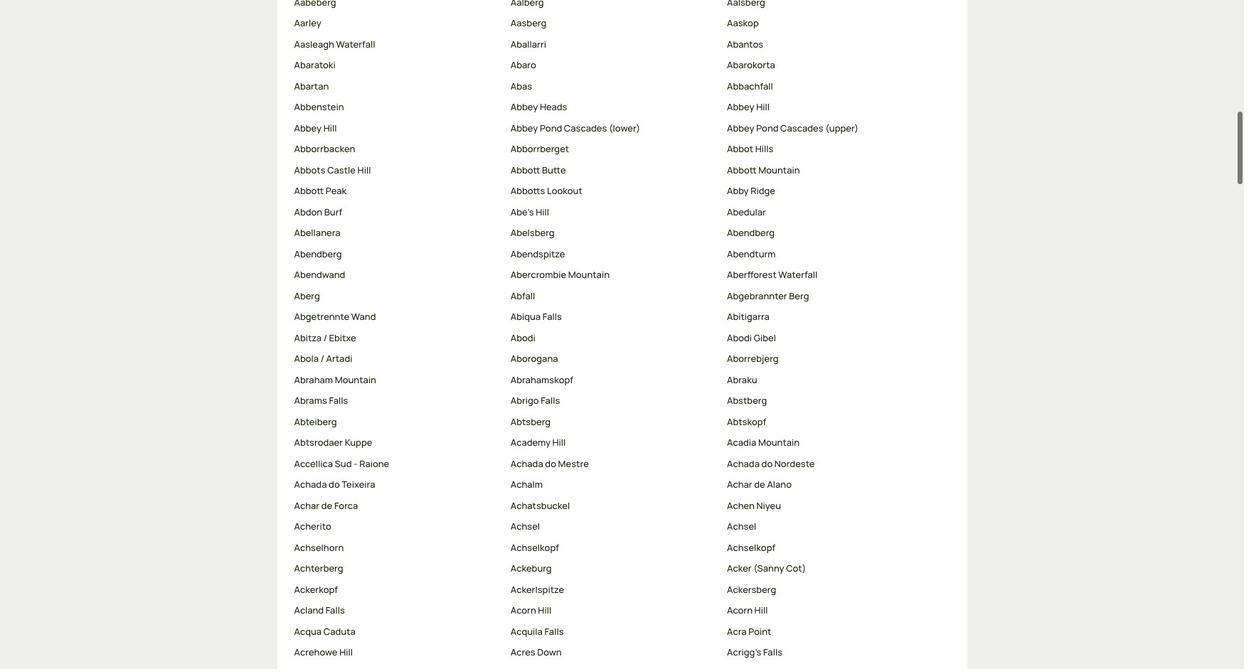 Task type: locate. For each thing, give the bounding box(es) containing it.
abendberg
[[727, 227, 775, 239], [294, 248, 342, 260]]

1 horizontal spatial de
[[755, 479, 766, 491]]

falls inside abrams falls link
[[329, 395, 348, 407]]

hill for first acorn hill link
[[538, 604, 552, 617]]

1 vertical spatial abbey hill link
[[294, 122, 499, 135]]

1 cascades from the left
[[564, 122, 607, 134]]

acrigg's falls
[[727, 646, 783, 659]]

abbott for abbott peak
[[294, 185, 324, 197]]

achada down acadia
[[727, 458, 760, 470]]

achen niyeu
[[727, 499, 781, 512]]

waterfall inside "link"
[[336, 38, 375, 50]]

abdon
[[294, 206, 322, 218]]

acquila
[[511, 625, 543, 638]]

abaratoki link
[[294, 59, 499, 73]]

falls down point
[[764, 646, 783, 659]]

hill for "academy hill" link
[[553, 437, 566, 449]]

abola
[[294, 353, 319, 365]]

acorn up acra
[[727, 604, 753, 617]]

abbey for abbey pond cascades (upper) link
[[727, 122, 755, 134]]

abbey hill link down abbachfall link
[[727, 101, 932, 114]]

achselkopf link up acker (sanny cot) link
[[727, 541, 932, 555]]

acorn up acquila
[[511, 604, 536, 617]]

acrehowe
[[294, 646, 338, 659]]

-
[[354, 458, 358, 470]]

1 achsel from the left
[[511, 520, 540, 533]]

1 horizontal spatial abbey hill link
[[727, 101, 932, 114]]

1 horizontal spatial abendberg
[[727, 227, 775, 239]]

1 horizontal spatial abendberg link
[[727, 227, 932, 240]]

abstberg link
[[727, 395, 932, 408]]

0 horizontal spatial abbott
[[294, 185, 324, 197]]

/ inside abitza / ebitxe link
[[324, 332, 327, 344]]

acqua caduta link
[[294, 625, 499, 639]]

acorn hill link down the ackerlspitze link
[[511, 604, 716, 618]]

0 horizontal spatial abodi
[[511, 332, 536, 344]]

achar
[[727, 479, 753, 491], [294, 499, 320, 512]]

achar inside 'link'
[[294, 499, 320, 512]]

hill up point
[[755, 604, 768, 617]]

de inside 'link'
[[322, 499, 333, 512]]

acorn hill link down ackersberg link
[[727, 604, 932, 618]]

2 horizontal spatial do
[[762, 458, 773, 470]]

2 pond from the left
[[757, 122, 779, 134]]

achada down accellica
[[294, 479, 327, 491]]

de
[[755, 479, 766, 491], [322, 499, 333, 512]]

do down accellica sud - raione
[[329, 479, 340, 491]]

mountain for abraham mountain
[[335, 374, 376, 386]]

1 horizontal spatial achsel link
[[727, 520, 932, 534]]

aasleagh waterfall
[[294, 38, 375, 50]]

2 achselkopf from the left
[[727, 541, 776, 554]]

1 horizontal spatial pond
[[757, 122, 779, 134]]

acorn hill link
[[511, 604, 716, 618], [727, 604, 932, 618]]

2 cascades from the left
[[781, 122, 824, 134]]

achselkopf link
[[511, 541, 716, 555], [727, 541, 932, 555]]

hill right 'abe's'
[[536, 206, 549, 218]]

acland falls
[[294, 604, 345, 617]]

waterfall right aasleagh
[[336, 38, 375, 50]]

abbey down abbey heads
[[511, 122, 538, 134]]

2 horizontal spatial abbott
[[727, 164, 757, 176]]

abarokorta
[[727, 59, 776, 71]]

1 acorn hill from the left
[[511, 604, 552, 617]]

hill up achada do mestre
[[553, 437, 566, 449]]

0 vertical spatial de
[[755, 479, 766, 491]]

0 horizontal spatial achar
[[294, 499, 320, 512]]

hill up abborrbacken
[[324, 122, 337, 134]]

abtsrodaer
[[294, 437, 343, 449]]

abbots castle hill
[[294, 164, 371, 176]]

aborrebjerg link
[[727, 353, 932, 366]]

do for nordeste
[[762, 458, 773, 470]]

de left the forca
[[322, 499, 333, 512]]

abbey down abas
[[511, 101, 538, 113]]

abendberg up abendturm
[[727, 227, 775, 239]]

abbots castle hill link
[[294, 164, 499, 177]]

2 acorn hill from the left
[[727, 604, 768, 617]]

abiqua
[[511, 311, 541, 323]]

abbey inside abbey heads link
[[511, 101, 538, 113]]

abbots
[[294, 164, 326, 176]]

ackerlspitze link
[[511, 583, 716, 597]]

abby ridge link
[[727, 185, 932, 198]]

0 vertical spatial abendberg link
[[727, 227, 932, 240]]

0 horizontal spatial pond
[[540, 122, 562, 134]]

1 horizontal spatial achada
[[511, 458, 544, 470]]

pond for abbey pond cascades (lower)
[[540, 122, 562, 134]]

ackersberg link
[[727, 583, 932, 597]]

falls inside abiqua falls link
[[543, 311, 562, 323]]

2 acorn from the left
[[727, 604, 753, 617]]

achsel link
[[511, 520, 716, 534], [727, 520, 932, 534]]

0 horizontal spatial achselkopf link
[[511, 541, 716, 555]]

0 horizontal spatial do
[[329, 479, 340, 491]]

abitigarra link
[[727, 311, 932, 324]]

falls for abiqua falls
[[543, 311, 562, 323]]

achada
[[511, 458, 544, 470], [727, 458, 760, 470], [294, 479, 327, 491]]

1 horizontal spatial abbott
[[511, 164, 540, 176]]

heads
[[540, 101, 568, 113]]

abantos link
[[727, 38, 932, 52]]

0 horizontal spatial cascades
[[564, 122, 607, 134]]

de left alano
[[755, 479, 766, 491]]

achsel down achatsbuckel
[[511, 520, 540, 533]]

achselkopf up "acker"
[[727, 541, 776, 554]]

hills
[[756, 143, 774, 155]]

aaskop
[[727, 17, 759, 29]]

abbey down abbenstein
[[294, 122, 322, 134]]

aasberg
[[511, 17, 547, 29]]

1 achselkopf from the left
[[511, 541, 559, 554]]

abbey hill link down the abbenstein link
[[294, 122, 499, 135]]

achada do nordeste
[[727, 458, 815, 470]]

aborogana
[[511, 353, 558, 365]]

0 horizontal spatial achsel link
[[511, 520, 716, 534]]

0 horizontal spatial waterfall
[[336, 38, 375, 50]]

aballarri
[[511, 38, 547, 50]]

abodi down abiqua
[[511, 332, 536, 344]]

achatsbuckel
[[511, 499, 570, 512]]

mestre
[[558, 458, 589, 470]]

1 pond from the left
[[540, 122, 562, 134]]

achselkopf up 'ackeburg'
[[511, 541, 559, 554]]

abodi gibel link
[[727, 332, 932, 345]]

0 vertical spatial abendberg
[[727, 227, 775, 239]]

abbey up abbot
[[727, 122, 755, 134]]

1 horizontal spatial acorn
[[727, 604, 753, 617]]

0 horizontal spatial abbey hill
[[294, 122, 337, 134]]

sud
[[335, 458, 352, 470]]

cascades up 'abbot hills' link on the right top of the page
[[781, 122, 824, 134]]

acorn hill up the "acra point"
[[727, 604, 768, 617]]

abbey hill down abbachfall
[[727, 101, 770, 113]]

abola / artadi
[[294, 353, 353, 365]]

abbott down abbot
[[727, 164, 757, 176]]

abendberg down abellanera
[[294, 248, 342, 260]]

2 abodi from the left
[[727, 332, 752, 344]]

(upper)
[[826, 122, 859, 134]]

abbott for abbott mountain
[[727, 164, 757, 176]]

1 vertical spatial achar
[[294, 499, 320, 512]]

achar for achar de forca
[[294, 499, 320, 512]]

lookout
[[547, 185, 583, 197]]

abodi down abitigarra
[[727, 332, 752, 344]]

achar up achen in the right of the page
[[727, 479, 753, 491]]

mountain for abercrombie mountain
[[568, 269, 610, 281]]

abe's hill
[[511, 206, 549, 218]]

falls inside abrigo falls link
[[541, 395, 560, 407]]

cascades for (lower)
[[564, 122, 607, 134]]

waterfall for aasleagh waterfall
[[336, 38, 375, 50]]

1 horizontal spatial acorn hill
[[727, 604, 768, 617]]

falls down abraham mountain
[[329, 395, 348, 407]]

2 horizontal spatial achada
[[727, 458, 760, 470]]

falls right abiqua
[[543, 311, 562, 323]]

achsel link down achatsbuckel link
[[511, 520, 716, 534]]

do inside achada do teixeira link
[[329, 479, 340, 491]]

0 horizontal spatial de
[[322, 499, 333, 512]]

abodi
[[511, 332, 536, 344], [727, 332, 752, 344]]

aballarri link
[[511, 38, 716, 52]]

abby ridge
[[727, 185, 776, 197]]

1 horizontal spatial achar
[[727, 479, 753, 491]]

0 horizontal spatial acorn hill link
[[511, 604, 716, 618]]

falls inside 'acland falls' link
[[326, 604, 345, 617]]

acherito link
[[294, 520, 499, 534]]

2 acorn hill link from the left
[[727, 604, 932, 618]]

acqua caduta
[[294, 625, 356, 638]]

do left mestre
[[545, 458, 556, 470]]

1 vertical spatial de
[[322, 499, 333, 512]]

abbey hill
[[727, 101, 770, 113], [294, 122, 337, 134]]

abodi link
[[511, 332, 716, 345]]

achsel down achen in the right of the page
[[727, 520, 757, 533]]

0 vertical spatial waterfall
[[336, 38, 375, 50]]

hill down abbachfall
[[757, 101, 770, 113]]

abbey hill down abbenstein
[[294, 122, 337, 134]]

0 vertical spatial /
[[324, 332, 327, 344]]

cascades down abbey heads link
[[564, 122, 607, 134]]

0 vertical spatial abbey hill link
[[727, 101, 932, 114]]

falls up the caduta
[[326, 604, 345, 617]]

abaratoki
[[294, 59, 336, 71]]

abendberg link down abedular "link"
[[727, 227, 932, 240]]

/ for abitza
[[324, 332, 327, 344]]

1 horizontal spatial achselkopf
[[727, 541, 776, 554]]

point
[[749, 625, 772, 638]]

aberg link
[[294, 290, 499, 303]]

achsel link down achen niyeu link
[[727, 520, 932, 534]]

abendturm
[[727, 248, 776, 260]]

achada for achada do mestre
[[511, 458, 544, 470]]

acra
[[727, 625, 747, 638]]

do
[[545, 458, 556, 470], [762, 458, 773, 470], [329, 479, 340, 491]]

abbot hills link
[[727, 143, 932, 156]]

1 horizontal spatial do
[[545, 458, 556, 470]]

do inside achada do nordeste link
[[762, 458, 773, 470]]

falls inside acrigg's falls link
[[764, 646, 783, 659]]

achselkopf
[[511, 541, 559, 554], [727, 541, 776, 554]]

achar de forca
[[294, 499, 358, 512]]

hill down ackerlspitze
[[538, 604, 552, 617]]

abitza / ebitxe
[[294, 332, 356, 344]]

1 horizontal spatial abbey hill
[[727, 101, 770, 113]]

achselkopf link up ackeburg link
[[511, 541, 716, 555]]

hill down the caduta
[[340, 646, 353, 659]]

0 vertical spatial achar
[[727, 479, 753, 491]]

achen
[[727, 499, 755, 512]]

dialog
[[0, 0, 1245, 670]]

/ right abola in the bottom left of the page
[[321, 353, 324, 365]]

acrehowe hill
[[294, 646, 353, 659]]

0 horizontal spatial achselkopf
[[511, 541, 559, 554]]

abdon burf link
[[294, 206, 499, 219]]

abbey inside abbey pond cascades (lower) link
[[511, 122, 538, 134]]

0 horizontal spatial acorn hill
[[511, 604, 552, 617]]

acorn
[[511, 604, 536, 617], [727, 604, 753, 617]]

abraham mountain link
[[294, 374, 499, 387]]

pond down heads in the left of the page
[[540, 122, 562, 134]]

de for alano
[[755, 479, 766, 491]]

achsel
[[511, 520, 540, 533], [727, 520, 757, 533]]

/ left ebitxe in the left of the page
[[324, 332, 327, 344]]

1 horizontal spatial waterfall
[[779, 269, 818, 281]]

achselkopf for 2nd achselkopf link from right
[[511, 541, 559, 554]]

0 horizontal spatial acorn
[[511, 604, 536, 617]]

abbey down abbachfall
[[727, 101, 755, 113]]

1 acorn from the left
[[511, 604, 536, 617]]

abendberg link up the abendwand link at the left top of the page
[[294, 248, 499, 261]]

0 horizontal spatial achada
[[294, 479, 327, 491]]

abitigarra
[[727, 311, 770, 323]]

achar up acherito
[[294, 499, 320, 512]]

abbott for abbott butte
[[511, 164, 540, 176]]

falls up down
[[545, 625, 564, 638]]

abtsrodaer kuppe link
[[294, 437, 499, 450]]

1 horizontal spatial achsel
[[727, 520, 757, 533]]

abbott butte link
[[511, 164, 716, 177]]

1 vertical spatial abendberg link
[[294, 248, 499, 261]]

mountain down artadi
[[335, 374, 376, 386]]

abbey inside abbey pond cascades (upper) link
[[727, 122, 755, 134]]

abbenstein link
[[294, 101, 499, 114]]

falls inside the acquila falls link
[[545, 625, 564, 638]]

cookie consent banner dialog
[[17, 602, 1228, 653]]

1 horizontal spatial achselkopf link
[[727, 541, 932, 555]]

acorn hill
[[511, 604, 552, 617], [727, 604, 768, 617]]

mountain for abbott mountain
[[759, 164, 800, 176]]

0 horizontal spatial achsel
[[511, 520, 540, 533]]

abraku
[[727, 374, 758, 386]]

falls down 'abrahamskopf'
[[541, 395, 560, 407]]

waterfall up 'berg'
[[779, 269, 818, 281]]

achterberg link
[[294, 562, 499, 576]]

do for mestre
[[545, 458, 556, 470]]

aasleagh
[[294, 38, 334, 50]]

mountain down "hills"
[[759, 164, 800, 176]]

do down acadia mountain
[[762, 458, 773, 470]]

/ inside abola / artadi link
[[321, 353, 324, 365]]

abbott up the abdon
[[294, 185, 324, 197]]

abgetrennte
[[294, 311, 350, 323]]

mountain down abendspitze link
[[568, 269, 610, 281]]

1 vertical spatial waterfall
[[779, 269, 818, 281]]

acorn hill up acquila
[[511, 604, 552, 617]]

1 vertical spatial abendberg
[[294, 248, 342, 260]]

1 horizontal spatial abodi
[[727, 332, 752, 344]]

hill for the abe's hill link
[[536, 206, 549, 218]]

achada up achalm
[[511, 458, 544, 470]]

1 horizontal spatial acorn hill link
[[727, 604, 932, 618]]

castle
[[327, 164, 356, 176]]

abarokorta link
[[727, 59, 932, 73]]

abbey
[[511, 101, 538, 113], [727, 101, 755, 113], [294, 122, 322, 134], [511, 122, 538, 134], [727, 122, 755, 134]]

ackeburg link
[[511, 562, 716, 576]]

acland
[[294, 604, 324, 617]]

do inside achada do mestre link
[[545, 458, 556, 470]]

pond up "hills"
[[757, 122, 779, 134]]

abiqua falls link
[[511, 311, 716, 324]]

waterfall for aberfforest waterfall
[[779, 269, 818, 281]]

1 vertical spatial /
[[321, 353, 324, 365]]

1 horizontal spatial cascades
[[781, 122, 824, 134]]

falls
[[543, 311, 562, 323], [329, 395, 348, 407], [541, 395, 560, 407], [326, 604, 345, 617], [545, 625, 564, 638], [764, 646, 783, 659]]

mountain up achada do nordeste
[[759, 437, 800, 449]]

aberg
[[294, 290, 320, 302]]

1 abodi from the left
[[511, 332, 536, 344]]

acrigg's falls link
[[727, 646, 932, 660]]

abbott up 'abbotts'
[[511, 164, 540, 176]]

abtskopf link
[[727, 416, 932, 429]]



Task type: vqa. For each thing, say whether or not it's contained in the screenshot.
Map options image related to Reset north and pitch image at right
no



Task type: describe. For each thing, give the bounding box(es) containing it.
falls for acland falls
[[326, 604, 345, 617]]

abbey for abbey heads link
[[511, 101, 538, 113]]

ackerkopf link
[[294, 583, 499, 597]]

hill for left abbey hill link
[[324, 122, 337, 134]]

abellanera
[[294, 227, 341, 239]]

ebitxe
[[329, 332, 356, 344]]

accellica
[[294, 458, 333, 470]]

falls for acquila falls
[[545, 625, 564, 638]]

achada do teixeira link
[[294, 479, 499, 492]]

hill for first acorn hill link from right
[[755, 604, 768, 617]]

1 achsel link from the left
[[511, 520, 716, 534]]

abendspitze
[[511, 248, 565, 260]]

do for teixeira
[[329, 479, 340, 491]]

abbotts
[[511, 185, 545, 197]]

aasleagh waterfall link
[[294, 38, 499, 52]]

achalm
[[511, 479, 543, 491]]

1 acorn hill link from the left
[[511, 604, 716, 618]]

0 horizontal spatial abbey hill link
[[294, 122, 499, 135]]

acherito
[[294, 520, 331, 533]]

academy hill
[[511, 437, 566, 449]]

abercrombie mountain
[[511, 269, 610, 281]]

abodi for abodi gibel
[[727, 332, 752, 344]]

falls for acrigg's falls
[[764, 646, 783, 659]]

abe's
[[511, 206, 534, 218]]

abendwand link
[[294, 269, 499, 282]]

abantos
[[727, 38, 764, 50]]

falls for abrigo falls
[[541, 395, 560, 407]]

abaro
[[511, 59, 536, 71]]

abbey pond cascades (upper)
[[727, 122, 859, 134]]

abbachfall
[[727, 80, 773, 92]]

abdon burf
[[294, 206, 342, 218]]

de for forca
[[322, 499, 333, 512]]

abitza
[[294, 332, 322, 344]]

falls for abrams falls
[[329, 395, 348, 407]]

aberfforest waterfall link
[[727, 269, 932, 282]]

abtsberg link
[[511, 416, 716, 429]]

hill for acrehowe hill link
[[340, 646, 353, 659]]

abfall
[[511, 290, 535, 302]]

achselhorn link
[[294, 541, 499, 555]]

acker
[[727, 562, 752, 575]]

acorn for first acorn hill link from right
[[727, 604, 753, 617]]

achada for achada do nordeste
[[727, 458, 760, 470]]

abtsrodaer kuppe
[[294, 437, 372, 449]]

acquila falls
[[511, 625, 564, 638]]

abbey pond cascades (upper) link
[[727, 122, 932, 135]]

2 achsel from the left
[[727, 520, 757, 533]]

niyeu
[[757, 499, 781, 512]]

abola / artadi link
[[294, 353, 499, 366]]

abfall link
[[511, 290, 716, 303]]

abraham mountain
[[294, 374, 376, 386]]

aasberg link
[[511, 17, 716, 31]]

abendturm link
[[727, 248, 932, 261]]

0 vertical spatial abbey hill
[[727, 101, 770, 113]]

/ for abola
[[321, 353, 324, 365]]

acrigg's
[[727, 646, 762, 659]]

2 achselkopf link from the left
[[727, 541, 932, 555]]

hill right castle
[[358, 164, 371, 176]]

acadia
[[727, 437, 757, 449]]

achada do teixeira
[[294, 479, 375, 491]]

abodi for "abodi" link
[[511, 332, 536, 344]]

0 horizontal spatial abendberg link
[[294, 248, 499, 261]]

ackerlspitze
[[511, 583, 564, 596]]

aarley link
[[294, 17, 499, 31]]

academy hill link
[[511, 437, 716, 450]]

achar for achar de alano
[[727, 479, 753, 491]]

mountain for acadia mountain
[[759, 437, 800, 449]]

achar de alano link
[[727, 479, 932, 492]]

abbott mountain
[[727, 164, 800, 176]]

achar de forca link
[[294, 499, 499, 513]]

achada for achada do teixeira
[[294, 479, 327, 491]]

abelsberg link
[[511, 227, 716, 240]]

1 achselkopf link from the left
[[511, 541, 716, 555]]

0 horizontal spatial abendberg
[[294, 248, 342, 260]]

abitza / ebitxe link
[[294, 332, 499, 345]]

cascades for (upper)
[[781, 122, 824, 134]]

abtsberg
[[511, 416, 551, 428]]

abraham
[[294, 374, 333, 386]]

ridge
[[751, 185, 776, 197]]

aborogana link
[[511, 353, 716, 366]]

ackersberg
[[727, 583, 777, 596]]

wand
[[351, 311, 376, 323]]

abstberg
[[727, 395, 767, 407]]

aberfforest waterfall
[[727, 269, 818, 281]]

abbey for abbey pond cascades (lower) link
[[511, 122, 538, 134]]

abtskopf
[[727, 416, 767, 428]]

(sanny
[[754, 562, 785, 575]]

2 achsel link from the left
[[727, 520, 932, 534]]

abrahamskopf link
[[511, 374, 716, 387]]

achada do nordeste link
[[727, 458, 932, 471]]

abteiberg link
[[294, 416, 499, 429]]

abbey heads
[[511, 101, 568, 113]]

hill for abbey hill link to the right
[[757, 101, 770, 113]]

achada do mestre
[[511, 458, 589, 470]]

abrigo falls
[[511, 395, 560, 407]]

abbot hills
[[727, 143, 774, 155]]

achalm link
[[511, 479, 716, 492]]

down
[[538, 646, 562, 659]]

berg
[[789, 290, 809, 302]]

achselkopf for 2nd achselkopf link
[[727, 541, 776, 554]]

abrams falls link
[[294, 395, 499, 408]]

abbachfall link
[[727, 80, 932, 94]]

gibel
[[754, 332, 776, 344]]

abby
[[727, 185, 749, 197]]

acra point
[[727, 625, 772, 638]]

alano
[[767, 479, 792, 491]]

pond for abbey pond cascades (upper)
[[757, 122, 779, 134]]

1 vertical spatial abbey hill
[[294, 122, 337, 134]]

abrams
[[294, 395, 327, 407]]

abartan
[[294, 80, 329, 92]]

forca
[[334, 499, 358, 512]]

abendwand
[[294, 269, 345, 281]]

acres
[[511, 646, 536, 659]]

acra point link
[[727, 625, 932, 639]]

abrigo falls link
[[511, 395, 716, 408]]

acorn for first acorn hill link
[[511, 604, 536, 617]]

aaskop link
[[727, 17, 932, 31]]

ackerkopf
[[294, 583, 338, 596]]



